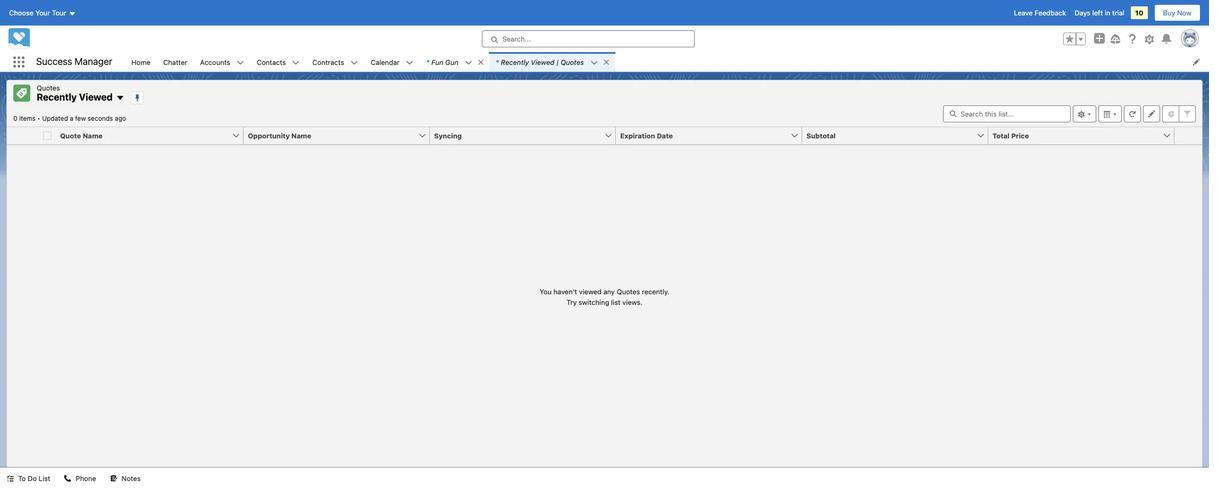 Task type: vqa. For each thing, say whether or not it's contained in the screenshot.
Budgeted Cost in Campaign element
no



Task type: describe. For each thing, give the bounding box(es) containing it.
success
[[36, 56, 72, 67]]

accounts link
[[194, 52, 237, 72]]

text default image inside phone button
[[64, 475, 72, 482]]

choose
[[9, 9, 34, 17]]

expiration
[[621, 131, 656, 140]]

2 list item from the left
[[490, 52, 615, 72]]

subtotal
[[807, 131, 836, 140]]

leave feedback
[[1015, 9, 1067, 17]]

recently viewed status
[[13, 114, 42, 122]]

expiration date button
[[616, 127, 791, 144]]

name for opportunity name
[[292, 131, 311, 140]]

haven't
[[554, 287, 578, 296]]

item number element
[[7, 127, 39, 145]]

fun
[[432, 58, 444, 66]]

buy now
[[1164, 9, 1192, 17]]

1 vertical spatial viewed
[[79, 92, 113, 103]]

accounts
[[200, 58, 230, 66]]

do
[[28, 474, 37, 483]]

viewed inside list item
[[531, 58, 555, 66]]

status inside 'recently viewed|quotes|list view' element
[[540, 287, 670, 308]]

price
[[1012, 131, 1030, 140]]

list
[[612, 298, 621, 306]]

* fun gun
[[426, 58, 459, 66]]

0 items • updated a few seconds ago
[[13, 114, 126, 122]]

to do list
[[18, 474, 50, 483]]

home
[[132, 58, 151, 66]]

* for * recently viewed | quotes
[[496, 58, 499, 66]]

name for quote name
[[83, 131, 103, 140]]

tour
[[52, 9, 66, 17]]

list containing home
[[125, 52, 1210, 72]]

recently.
[[642, 287, 670, 296]]

notes
[[122, 474, 141, 483]]

10
[[1136, 9, 1144, 17]]

0 horizontal spatial quotes
[[37, 84, 60, 92]]

phone button
[[58, 468, 103, 489]]

success manager
[[36, 56, 112, 67]]

buy
[[1164, 9, 1176, 17]]

you
[[540, 287, 552, 296]]

days
[[1075, 9, 1091, 17]]

quotes for you haven't viewed any quotes recently. try switching list views.
[[617, 287, 640, 296]]

expiration date element
[[616, 127, 809, 145]]

text default image inside accounts list item
[[237, 59, 244, 66]]

a
[[70, 114, 73, 122]]

quotes image
[[13, 85, 30, 102]]

left
[[1093, 9, 1104, 17]]

contracts
[[313, 58, 344, 66]]

opportunity
[[248, 131, 290, 140]]

action element
[[1175, 127, 1203, 145]]

total price
[[993, 131, 1030, 140]]

syncing
[[434, 131, 462, 140]]

recently viewed|quotes|list view element
[[6, 80, 1203, 468]]

opportunity name element
[[244, 127, 436, 145]]

quote name element
[[56, 127, 250, 145]]

contracts link
[[306, 52, 351, 72]]

calendar list item
[[365, 52, 420, 72]]

text default image for *
[[465, 59, 473, 66]]

manager
[[75, 56, 112, 67]]

viewed
[[579, 287, 602, 296]]

total price button
[[989, 127, 1164, 144]]

switching
[[579, 298, 610, 306]]

few
[[75, 114, 86, 122]]

now
[[1178, 9, 1192, 17]]

search...
[[503, 35, 531, 43]]

total price element
[[989, 127, 1182, 145]]

text default image for calendar
[[406, 59, 414, 66]]

* recently viewed | quotes
[[496, 58, 584, 66]]

ago
[[115, 114, 126, 122]]

•
[[37, 114, 40, 122]]

any
[[604, 287, 615, 296]]

quote name
[[60, 131, 103, 140]]

seconds
[[88, 114, 113, 122]]

choose your tour button
[[9, 4, 76, 21]]

syncing element
[[430, 127, 623, 145]]

1 list item from the left
[[420, 52, 490, 72]]

views.
[[623, 298, 643, 306]]

action image
[[1175, 127, 1203, 144]]



Task type: locate. For each thing, give the bounding box(es) containing it.
updated
[[42, 114, 68, 122]]

None search field
[[944, 105, 1071, 122]]

0 horizontal spatial recently
[[37, 92, 77, 103]]

text default image
[[477, 58, 485, 66], [603, 58, 610, 66], [237, 59, 244, 66], [351, 59, 358, 66], [591, 59, 598, 66], [116, 94, 124, 102], [6, 475, 14, 482], [110, 475, 117, 482]]

quotes for * recently viewed | quotes
[[561, 58, 584, 66]]

2 vertical spatial quotes
[[617, 287, 640, 296]]

0 vertical spatial viewed
[[531, 58, 555, 66]]

recently inside list item
[[501, 58, 529, 66]]

phone
[[76, 474, 96, 483]]

calendar link
[[365, 52, 406, 72]]

text default image inside calendar list item
[[406, 59, 414, 66]]

list
[[39, 474, 50, 483]]

trial
[[1113, 9, 1125, 17]]

opportunity name button
[[244, 127, 418, 144]]

quote
[[60, 131, 81, 140]]

chatter
[[163, 58, 187, 66]]

1 vertical spatial quotes
[[37, 84, 60, 92]]

1 horizontal spatial name
[[292, 131, 311, 140]]

text default image
[[292, 59, 300, 66], [406, 59, 414, 66], [465, 59, 473, 66], [64, 475, 72, 482]]

viewed left |
[[531, 58, 555, 66]]

name inside opportunity name button
[[292, 131, 311, 140]]

quotes
[[561, 58, 584, 66], [37, 84, 60, 92], [617, 287, 640, 296]]

recently up updated
[[37, 92, 77, 103]]

* right "gun"
[[496, 58, 499, 66]]

text default image inside to do list button
[[6, 475, 14, 482]]

text default image inside contacts list item
[[292, 59, 300, 66]]

viewed up seconds
[[79, 92, 113, 103]]

subtotal button
[[803, 127, 977, 144]]

name inside quote name button
[[83, 131, 103, 140]]

feedback
[[1035, 9, 1067, 17]]

calendar
[[371, 58, 400, 66]]

0 vertical spatial recently
[[501, 58, 529, 66]]

recently viewed
[[37, 92, 113, 103]]

status containing you haven't viewed any quotes recently.
[[540, 287, 670, 308]]

home link
[[125, 52, 157, 72]]

text default image inside contracts list item
[[351, 59, 358, 66]]

1 * from the left
[[426, 58, 430, 66]]

contacts link
[[251, 52, 292, 72]]

*
[[426, 58, 430, 66], [496, 58, 499, 66]]

quotes up views.
[[617, 287, 640, 296]]

group
[[1064, 32, 1086, 45]]

1 horizontal spatial *
[[496, 58, 499, 66]]

accounts list item
[[194, 52, 251, 72]]

0 horizontal spatial viewed
[[79, 92, 113, 103]]

leave
[[1015, 9, 1033, 17]]

recently down search...
[[501, 58, 529, 66]]

recently
[[501, 58, 529, 66], [37, 92, 77, 103]]

try
[[567, 298, 577, 306]]

text default image inside notes button
[[110, 475, 117, 482]]

contacts
[[257, 58, 286, 66]]

contracts list item
[[306, 52, 365, 72]]

text default image right contacts
[[292, 59, 300, 66]]

quotes right |
[[561, 58, 584, 66]]

quote name button
[[56, 127, 232, 144]]

* for * fun gun
[[426, 58, 430, 66]]

1 horizontal spatial quotes
[[561, 58, 584, 66]]

1 horizontal spatial viewed
[[531, 58, 555, 66]]

syncing button
[[430, 127, 605, 144]]

subtotal element
[[803, 127, 995, 145]]

items
[[19, 114, 36, 122]]

quotes inside list item
[[561, 58, 584, 66]]

opportunity name
[[248, 131, 311, 140]]

days left in trial
[[1075, 9, 1125, 17]]

quotes down success
[[37, 84, 60, 92]]

|
[[557, 58, 559, 66]]

list item
[[420, 52, 490, 72], [490, 52, 615, 72]]

contacts list item
[[251, 52, 306, 72]]

to do list button
[[0, 468, 57, 489]]

2 * from the left
[[496, 58, 499, 66]]

leave feedback link
[[1015, 9, 1067, 17]]

name
[[83, 131, 103, 140], [292, 131, 311, 140]]

text default image for contacts
[[292, 59, 300, 66]]

name right opportunity on the left top of the page
[[292, 131, 311, 140]]

quotes inside you haven't viewed any quotes recently. try switching list views.
[[617, 287, 640, 296]]

1 vertical spatial recently
[[37, 92, 77, 103]]

text default image right calendar
[[406, 59, 414, 66]]

chatter link
[[157, 52, 194, 72]]

2 name from the left
[[292, 131, 311, 140]]

search... button
[[482, 30, 695, 47]]

text default image inside 'recently viewed|quotes|list view' element
[[116, 94, 124, 102]]

0 vertical spatial quotes
[[561, 58, 584, 66]]

item number image
[[7, 127, 39, 144]]

choose your tour
[[9, 9, 66, 17]]

total
[[993, 131, 1010, 140]]

* left fun
[[426, 58, 430, 66]]

0
[[13, 114, 17, 122]]

to
[[18, 474, 26, 483]]

text default image inside list item
[[465, 59, 473, 66]]

cell inside 'recently viewed|quotes|list view' element
[[39, 127, 56, 145]]

notes button
[[104, 468, 147, 489]]

text default image left phone
[[64, 475, 72, 482]]

your
[[35, 9, 50, 17]]

list
[[125, 52, 1210, 72]]

buy now button
[[1155, 4, 1201, 21]]

cell
[[39, 127, 56, 145]]

1 name from the left
[[83, 131, 103, 140]]

0 horizontal spatial *
[[426, 58, 430, 66]]

name down seconds
[[83, 131, 103, 140]]

none search field inside 'recently viewed|quotes|list view' element
[[944, 105, 1071, 122]]

0 horizontal spatial name
[[83, 131, 103, 140]]

1 horizontal spatial recently
[[501, 58, 529, 66]]

text default image right "gun"
[[465, 59, 473, 66]]

viewed
[[531, 58, 555, 66], [79, 92, 113, 103]]

date
[[657, 131, 673, 140]]

gun
[[446, 58, 459, 66]]

2 horizontal spatial quotes
[[617, 287, 640, 296]]

you haven't viewed any quotes recently. try switching list views.
[[540, 287, 670, 306]]

Search Recently Viewed list view. search field
[[944, 105, 1071, 122]]

expiration date
[[621, 131, 673, 140]]

in
[[1106, 9, 1111, 17]]

status
[[540, 287, 670, 308]]



